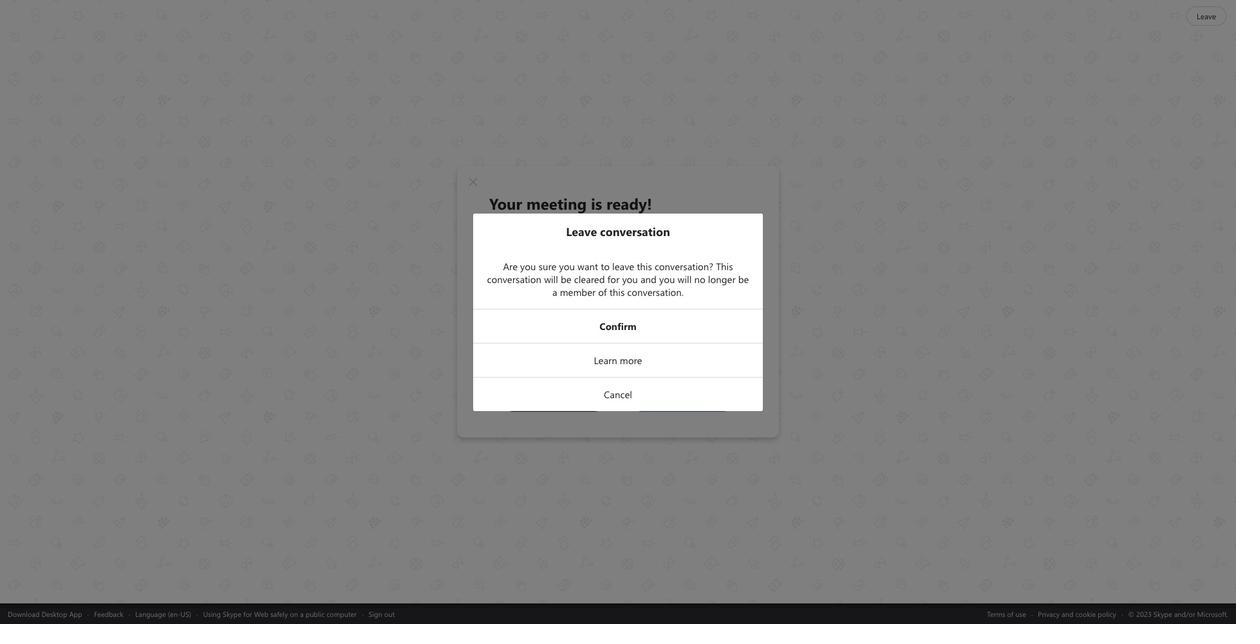 Task type: vqa. For each thing, say whether or not it's contained in the screenshot.
SIGN OUT link at bottom
yes



Task type: locate. For each thing, give the bounding box(es) containing it.
and
[[1062, 609, 1074, 619]]

sign out link
[[369, 609, 395, 619]]

out
[[384, 609, 395, 619]]

use
[[1016, 609, 1026, 619]]

privacy and cookie policy link
[[1038, 609, 1116, 619]]

desktop
[[41, 609, 67, 619]]

policy
[[1098, 609, 1116, 619]]

language
[[135, 609, 166, 619]]

language (en-us)
[[135, 609, 191, 619]]

cookie
[[1076, 609, 1096, 619]]

using
[[203, 609, 221, 619]]

public
[[306, 609, 325, 619]]

download
[[8, 609, 40, 619]]

skype
[[223, 609, 241, 619]]

web
[[254, 609, 268, 619]]

sign out
[[369, 609, 395, 619]]

privacy and cookie policy
[[1038, 609, 1116, 619]]

app
[[69, 609, 82, 619]]

of
[[1007, 609, 1014, 619]]

download desktop app link
[[8, 609, 82, 619]]

(en-
[[168, 609, 181, 619]]



Task type: describe. For each thing, give the bounding box(es) containing it.
feedback
[[94, 609, 123, 619]]

terms of use link
[[987, 609, 1026, 619]]

on
[[290, 609, 298, 619]]

sign
[[369, 609, 382, 619]]

computer
[[327, 609, 357, 619]]

safely
[[270, 609, 288, 619]]

for
[[243, 609, 252, 619]]

using skype for web safely on a public computer link
[[203, 609, 357, 619]]

terms
[[987, 609, 1005, 619]]

download desktop app
[[8, 609, 82, 619]]

privacy
[[1038, 609, 1060, 619]]

a
[[300, 609, 304, 619]]

terms of use
[[987, 609, 1026, 619]]

us)
[[181, 609, 191, 619]]

Type a meeting name (optional) text field
[[525, 254, 720, 268]]

feedback link
[[94, 609, 123, 619]]

using skype for web safely on a public computer
[[203, 609, 357, 619]]

language (en-us) link
[[135, 609, 191, 619]]



